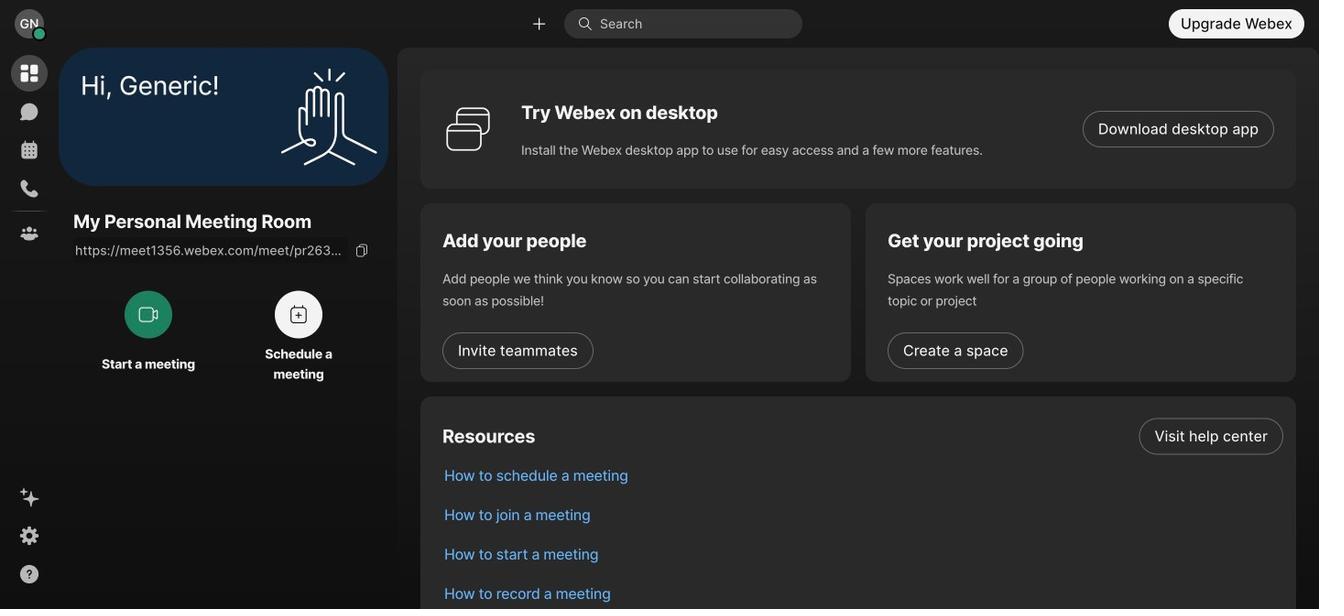 Task type: locate. For each thing, give the bounding box(es) containing it.
wrapper image
[[578, 16, 600, 31], [33, 28, 46, 41]]

5 list item from the top
[[430, 575, 1297, 610]]

list item
[[430, 417, 1297, 456], [430, 456, 1297, 496], [430, 496, 1297, 535], [430, 535, 1297, 575], [430, 575, 1297, 610]]

messaging, has no new notifications image
[[18, 101, 40, 123]]

what's new image
[[18, 487, 40, 509]]

dashboard image
[[18, 62, 40, 84]]

settings image
[[18, 525, 40, 547]]

navigation
[[0, 48, 59, 610]]

wrapper image right 'connect people' icon
[[578, 16, 600, 31]]

3 list item from the top
[[430, 496, 1297, 535]]

None text field
[[73, 238, 348, 263]]

wrapper image up dashboard image
[[33, 28, 46, 41]]

two hands high fiving image
[[274, 62, 384, 172]]

webex tab list
[[11, 55, 48, 252]]

schedule a meeting image
[[288, 304, 310, 326]]



Task type: vqa. For each thing, say whether or not it's contained in the screenshot.
3rd list item from the top of the page
yes



Task type: describe. For each thing, give the bounding box(es) containing it.
teams, has no new notifications image
[[18, 223, 40, 245]]

0 horizontal spatial wrapper image
[[33, 28, 46, 41]]

connect people image
[[531, 15, 548, 33]]

1 horizontal spatial wrapper image
[[578, 16, 600, 31]]

meetings image
[[18, 139, 40, 161]]

help image
[[18, 564, 40, 586]]

4 list item from the top
[[430, 535, 1297, 575]]

2 list item from the top
[[430, 456, 1297, 496]]

click to copy your pmr address image
[[355, 243, 369, 258]]

start a meeting image
[[137, 304, 159, 326]]

calls image
[[18, 178, 40, 200]]

1 list item from the top
[[430, 417, 1297, 456]]



